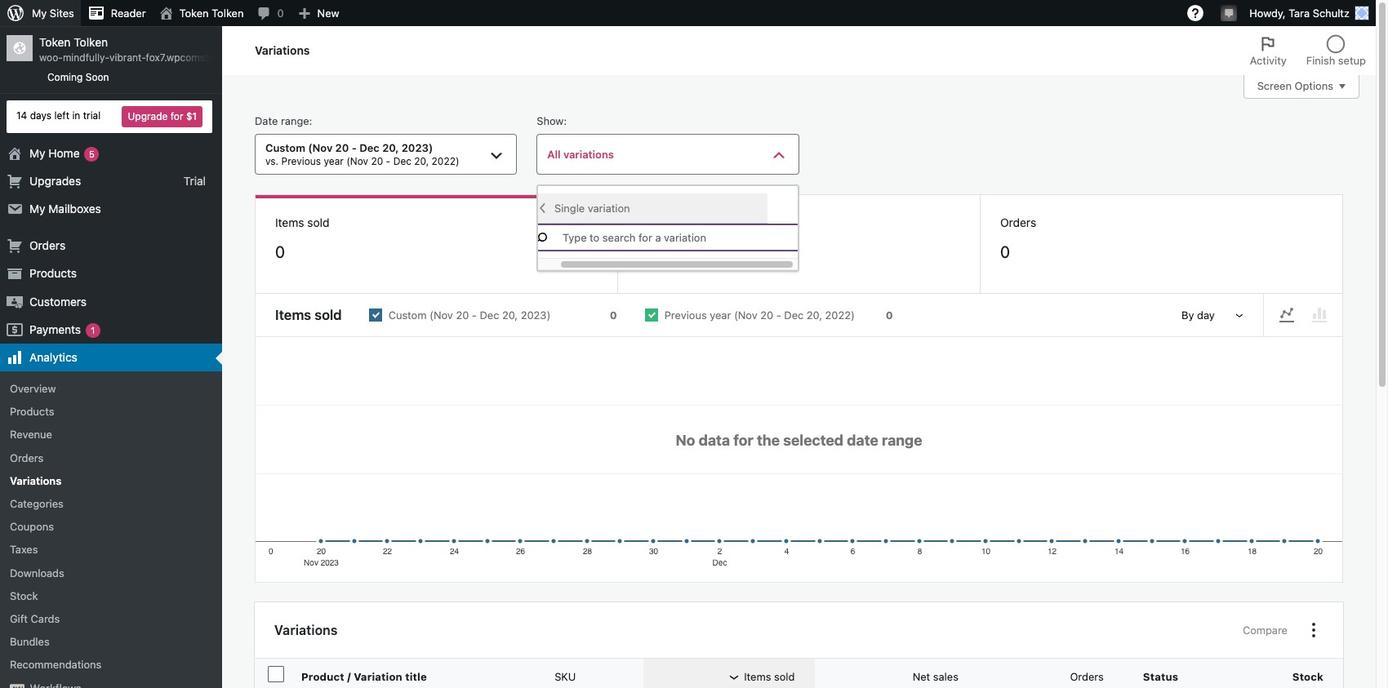 Task type: describe. For each thing, give the bounding box(es) containing it.
show :
[[537, 114, 567, 127]]

my home 5
[[29, 146, 95, 160]]

custom for custom (nov 20 - dec 20, 2023)
[[388, 309, 427, 322]]

2022) inside "custom (nov 20 - dec 20, 2023) vs. previous year (nov 20 - dec 20, 2022)"
[[432, 155, 459, 167]]

variations
[[563, 148, 614, 161]]

variation
[[354, 671, 403, 684]]

net sales inside performance indicators menu
[[638, 216, 687, 230]]

new
[[317, 7, 339, 20]]

left
[[54, 110, 69, 122]]

reader
[[111, 7, 146, 20]]

all variations button
[[537, 134, 799, 175]]

sold inside items sold 'button'
[[774, 671, 795, 684]]

Type to search for a variation text field
[[553, 228, 798, 247]]

my sites link
[[0, 0, 81, 26]]

line chart image
[[1277, 306, 1297, 325]]

automatewoo element
[[10, 684, 25, 688]]

variations link
[[0, 469, 222, 492]]

categories link
[[0, 492, 222, 515]]

stock inside main menu navigation
[[10, 589, 38, 603]]

2 products link from the top
[[0, 400, 222, 423]]

upgrade for $1
[[128, 110, 197, 122]]

trial
[[83, 110, 101, 122]]

net inside performance indicators menu
[[638, 216, 657, 230]]

reader link
[[81, 0, 152, 26]]

Select All checkbox
[[268, 666, 284, 682]]

stock link
[[0, 585, 222, 608]]

notification image
[[1223, 6, 1236, 19]]

setup
[[1338, 54, 1366, 67]]

customers
[[29, 294, 87, 308]]

net inside button
[[913, 671, 930, 684]]

howdy, tara schultz
[[1250, 7, 1350, 20]]

screen options
[[1257, 80, 1334, 93]]

items sold button
[[702, 663, 815, 688]]

net sales button
[[870, 663, 978, 688]]

fox7.wpcomstaging.com
[[146, 52, 257, 64]]

1 vertical spatial stock
[[1293, 671, 1324, 684]]

days
[[30, 110, 51, 122]]

1 vertical spatial year
[[710, 309, 731, 322]]

finish
[[1307, 54, 1336, 67]]

schultz
[[1313, 7, 1350, 20]]

activity button
[[1240, 26, 1297, 75]]

sku
[[555, 671, 576, 684]]

payments
[[29, 322, 81, 336]]

previous year (nov 20 - dec 20, 2022)
[[665, 309, 855, 322]]

mindfully-
[[63, 52, 109, 64]]

14
[[16, 110, 27, 122]]

orders button
[[1028, 663, 1124, 688]]

title
[[405, 671, 427, 684]]

token tolken link
[[152, 0, 250, 26]]

finish setup
[[1307, 54, 1366, 67]]

analytics
[[29, 350, 77, 364]]

1 vertical spatial items sold
[[275, 307, 342, 323]]

my for my home 5
[[29, 146, 45, 160]]

revenue
[[10, 428, 52, 441]]

all variations
[[547, 148, 614, 161]]

analytics link
[[0, 344, 222, 372]]

categories
[[10, 497, 64, 510]]

token tolken woo-mindfully-vibrant-fox7.wpcomstaging.com coming soon
[[39, 35, 257, 83]]

token for token tolken
[[179, 7, 209, 20]]

2 orders link from the top
[[0, 446, 222, 469]]

cards
[[31, 612, 60, 626]]

previous inside "custom (nov 20 - dec 20, 2023) vs. previous year (nov 20 - dec 20, 2022)"
[[281, 155, 321, 167]]

home
[[48, 146, 80, 160]]

coupons
[[10, 520, 54, 533]]

sales inside performance indicators menu
[[660, 216, 687, 230]]

overview
[[10, 382, 56, 395]]

1 products link from the top
[[0, 260, 222, 288]]

token for token tolken woo-mindfully-vibrant-fox7.wpcomstaging.com coming soon
[[39, 35, 71, 49]]

date range :
[[255, 114, 312, 127]]

for
[[170, 110, 183, 122]]

0 link
[[250, 0, 290, 26]]

1 vertical spatial items
[[275, 307, 311, 323]]

1 orders link from the top
[[0, 232, 222, 260]]

taxes
[[10, 543, 38, 556]]

show
[[537, 114, 564, 127]]

my sites
[[32, 7, 74, 20]]

overview link
[[0, 377, 222, 400]]

toolbar navigation
[[0, 0, 1376, 29]]

single
[[555, 202, 585, 215]]

in
[[72, 110, 80, 122]]

items sold inside 'button'
[[744, 671, 795, 684]]

upgrade for $1 button
[[122, 106, 203, 127]]

$1
[[186, 110, 197, 122]]

product / variation title
[[301, 671, 427, 684]]

items inside 'button'
[[744, 671, 771, 684]]

coupons link
[[0, 515, 222, 539]]

trial
[[184, 174, 206, 188]]

recommendations
[[10, 659, 102, 672]]

2 : from the left
[[564, 114, 567, 127]]

0 vertical spatial variations
[[255, 43, 310, 57]]

5
[[89, 148, 95, 159]]



Task type: vqa. For each thing, say whether or not it's contained in the screenshot.
unique.
no



Task type: locate. For each thing, give the bounding box(es) containing it.
0 vertical spatial products link
[[0, 260, 222, 288]]

year
[[324, 155, 344, 167], [710, 309, 731, 322]]

range
[[281, 114, 309, 127]]

sales inside "net sales" button
[[933, 671, 959, 684]]

previous down "$0.00"
[[665, 309, 707, 322]]

variations down "0" link in the left top of the page
[[255, 43, 310, 57]]

custom for custom (nov 20 - dec 20, 2023) vs. previous year (nov 20 - dec 20, 2022)
[[265, 142, 305, 155]]

2 vertical spatial sold
[[774, 671, 795, 684]]

2 vertical spatial items
[[744, 671, 771, 684]]

1 vertical spatial net
[[913, 671, 930, 684]]

1 vertical spatial previous
[[665, 309, 707, 322]]

bundles link
[[0, 631, 222, 654]]

previous right the vs.
[[281, 155, 321, 167]]

orders link
[[0, 232, 222, 260], [0, 446, 222, 469]]

1 vertical spatial tolken
[[74, 35, 108, 49]]

items sold
[[275, 216, 329, 230], [275, 307, 342, 323], [744, 671, 795, 684]]

tolken inside the 'token tolken woo-mindfully-vibrant-fox7.wpcomstaging.com coming soon'
[[74, 35, 108, 49]]

tolken
[[212, 7, 244, 20], [74, 35, 108, 49]]

compare
[[1243, 624, 1288, 637]]

coming
[[47, 71, 83, 83]]

orders inside button
[[1070, 671, 1104, 684]]

stock up 'gift'
[[10, 589, 38, 603]]

main menu navigation
[[0, 26, 257, 688]]

all
[[547, 148, 561, 161]]

0 horizontal spatial net sales
[[638, 216, 687, 230]]

1 horizontal spatial net
[[913, 671, 930, 684]]

None checkbox
[[355, 295, 631, 336], [631, 295, 907, 336], [355, 295, 631, 336], [631, 295, 907, 336]]

1
[[91, 325, 95, 335]]

1 vertical spatial products link
[[0, 400, 222, 423]]

0 vertical spatial year
[[324, 155, 344, 167]]

token inside the 'token tolken woo-mindfully-vibrant-fox7.wpcomstaging.com coming soon'
[[39, 35, 71, 49]]

products up customers
[[29, 267, 77, 280]]

0 vertical spatial net
[[638, 216, 657, 230]]

products
[[29, 267, 77, 280], [10, 405, 54, 418]]

0 horizontal spatial net
[[638, 216, 657, 230]]

products link
[[0, 260, 222, 288], [0, 400, 222, 423]]

bundles
[[10, 635, 50, 649]]

custom (nov 20 - dec 20, 2023) vs. previous year (nov 20 - dec 20, 2022)
[[265, 142, 459, 167]]

2 vertical spatial my
[[29, 202, 45, 216]]

items inside performance indicators menu
[[275, 216, 304, 230]]

2 vertical spatial variations
[[274, 623, 338, 637]]

stock down choose which values to display icon
[[1293, 671, 1324, 684]]

finish setup button
[[1297, 26, 1376, 75]]

1 vertical spatial net sales
[[913, 671, 959, 684]]

20,
[[382, 142, 399, 155], [414, 155, 429, 167], [502, 309, 518, 322], [807, 309, 822, 322]]

1 vertical spatial token
[[39, 35, 71, 49]]

new link
[[290, 0, 346, 26]]

: right date
[[309, 114, 312, 127]]

0 horizontal spatial previous
[[281, 155, 321, 167]]

0 horizontal spatial 2023)
[[402, 142, 433, 155]]

my inside toolbar navigation
[[32, 7, 47, 20]]

1 horizontal spatial 2022)
[[825, 309, 855, 322]]

choose which values to display image
[[1304, 621, 1324, 640]]

0 horizontal spatial :
[[309, 114, 312, 127]]

1 horizontal spatial sales
[[933, 671, 959, 684]]

0 vertical spatial items
[[275, 216, 304, 230]]

tab list
[[1240, 26, 1376, 75]]

tolken for token tolken woo-mindfully-vibrant-fox7.wpcomstaging.com coming soon
[[74, 35, 108, 49]]

1 horizontal spatial token
[[179, 7, 209, 20]]

orders link down the my mailboxes link
[[0, 232, 222, 260]]

1 horizontal spatial 2023)
[[521, 309, 551, 322]]

tara
[[1289, 7, 1310, 20]]

0 vertical spatial sales
[[660, 216, 687, 230]]

orders inside performance indicators menu
[[1000, 216, 1036, 230]]

date
[[255, 114, 278, 127]]

0 horizontal spatial year
[[324, 155, 344, 167]]

1 horizontal spatial net sales
[[913, 671, 959, 684]]

0 inside toolbar navigation
[[277, 7, 284, 20]]

0 vertical spatial stock
[[10, 589, 38, 603]]

vibrant-
[[109, 52, 146, 64]]

my for my mailboxes
[[29, 202, 45, 216]]

sku button
[[545, 663, 605, 688]]

options
[[1295, 80, 1334, 93]]

status
[[1143, 671, 1179, 684]]

items
[[275, 216, 304, 230], [275, 307, 311, 323], [744, 671, 771, 684]]

gift cards
[[10, 612, 60, 626]]

tab list containing activity
[[1240, 26, 1376, 75]]

1 vertical spatial sales
[[933, 671, 959, 684]]

/
[[347, 671, 351, 684]]

compare button
[[1236, 618, 1294, 644]]

1 horizontal spatial previous
[[665, 309, 707, 322]]

0 vertical spatial 2023)
[[402, 142, 433, 155]]

0 vertical spatial token
[[179, 7, 209, 20]]

0 vertical spatial orders link
[[0, 232, 222, 260]]

revenue link
[[0, 423, 222, 446]]

custom (nov 20 - dec 20, 2023)
[[388, 309, 551, 322]]

single variation button
[[523, 194, 768, 223]]

custom
[[265, 142, 305, 155], [388, 309, 427, 322]]

0 vertical spatial items sold
[[275, 216, 329, 230]]

2023) inside "custom (nov 20 - dec 20, 2023) vs. previous year (nov 20 - dec 20, 2022)"
[[402, 142, 433, 155]]

activity
[[1250, 54, 1287, 67]]

0 vertical spatial custom
[[265, 142, 305, 155]]

products link down analytics 'link'
[[0, 400, 222, 423]]

0 vertical spatial 2022)
[[432, 155, 459, 167]]

tolken left "0" link in the left top of the page
[[212, 7, 244, 20]]

orders link up categories link
[[0, 446, 222, 469]]

1 horizontal spatial stock
[[1293, 671, 1324, 684]]

0 vertical spatial my
[[32, 7, 47, 20]]

recommendations link
[[0, 654, 222, 677]]

token inside toolbar navigation
[[179, 7, 209, 20]]

variations up categories
[[10, 474, 61, 487]]

bar chart image
[[1310, 306, 1330, 325]]

my mailboxes
[[29, 202, 101, 216]]

variation
[[588, 202, 630, 215]]

1 : from the left
[[309, 114, 312, 127]]

performance indicators menu
[[255, 195, 1343, 294]]

1 vertical spatial products
[[10, 405, 54, 418]]

0 vertical spatial tolken
[[212, 7, 244, 20]]

1 vertical spatial 2023)
[[521, 309, 551, 322]]

menu bar
[[1264, 301, 1343, 330]]

2023) for custom (nov 20 - dec 20, 2023) vs. previous year (nov 20 - dec 20, 2022)
[[402, 142, 433, 155]]

1 vertical spatial custom
[[388, 309, 427, 322]]

2022)
[[432, 155, 459, 167], [825, 309, 855, 322]]

0 horizontal spatial tolken
[[74, 35, 108, 49]]

my
[[32, 7, 47, 20], [29, 146, 45, 160], [29, 202, 45, 216]]

token up 'fox7.wpcomstaging.com'
[[179, 7, 209, 20]]

customers link
[[0, 288, 222, 316]]

1 vertical spatial variations
[[10, 474, 61, 487]]

products link up 1
[[0, 260, 222, 288]]

upgrade
[[128, 110, 168, 122]]

1 horizontal spatial year
[[710, 309, 731, 322]]

token up woo-
[[39, 35, 71, 49]]

gift cards link
[[0, 608, 222, 631]]

0 vertical spatial previous
[[281, 155, 321, 167]]

1 vertical spatial my
[[29, 146, 45, 160]]

downloads
[[10, 566, 64, 580]]

0 horizontal spatial custom
[[265, 142, 305, 155]]

token tolken
[[179, 7, 244, 20]]

gift
[[10, 612, 28, 626]]

variations inside main menu navigation
[[10, 474, 61, 487]]

custom inside "custom (nov 20 - dec 20, 2023) vs. previous year (nov 20 - dec 20, 2022)"
[[265, 142, 305, 155]]

my mailboxes link
[[0, 195, 222, 223]]

year inside "custom (nov 20 - dec 20, 2023) vs. previous year (nov 20 - dec 20, 2022)"
[[324, 155, 344, 167]]

1 horizontal spatial :
[[564, 114, 567, 127]]

tolken for token tolken
[[212, 7, 244, 20]]

sold inside performance indicators menu
[[307, 216, 329, 230]]

14 days left in trial
[[16, 110, 101, 122]]

soon
[[86, 71, 109, 83]]

1 vertical spatial orders link
[[0, 446, 222, 469]]

woo-
[[39, 52, 63, 64]]

dec
[[360, 142, 380, 155], [393, 155, 412, 167], [480, 309, 499, 322], [784, 309, 804, 322]]

: up all variations
[[564, 114, 567, 127]]

tolken inside toolbar navigation
[[212, 7, 244, 20]]

upgrades
[[29, 174, 81, 188]]

0 horizontal spatial token
[[39, 35, 71, 49]]

single variation
[[555, 202, 630, 215]]

sites
[[50, 7, 74, 20]]

stock
[[10, 589, 38, 603], [1293, 671, 1324, 684]]

sold
[[307, 216, 329, 230], [315, 307, 342, 323], [774, 671, 795, 684]]

items sold inside performance indicators menu
[[275, 216, 329, 230]]

previous
[[281, 155, 321, 167], [665, 309, 707, 322]]

mailboxes
[[48, 202, 101, 216]]

net sales inside button
[[913, 671, 959, 684]]

screen options button
[[1244, 74, 1360, 99]]

payments 1
[[29, 322, 95, 336]]

my left the sites
[[32, 7, 47, 20]]

tolken up mindfully-
[[74, 35, 108, 49]]

1 horizontal spatial custom
[[388, 309, 427, 322]]

orders
[[1000, 216, 1036, 230], [29, 239, 65, 252], [10, 451, 44, 464], [1070, 671, 1104, 684]]

0 vertical spatial products
[[29, 267, 77, 280]]

0 horizontal spatial sales
[[660, 216, 687, 230]]

0 horizontal spatial stock
[[10, 589, 38, 603]]

1 vertical spatial sold
[[315, 307, 342, 323]]

howdy,
[[1250, 7, 1286, 20]]

net sales
[[638, 216, 687, 230], [913, 671, 959, 684]]

0 vertical spatial net sales
[[638, 216, 687, 230]]

$0.00
[[638, 243, 680, 261]]

2 vertical spatial items sold
[[744, 671, 795, 684]]

variations up product
[[274, 623, 338, 637]]

products down overview
[[10, 405, 54, 418]]

taxes link
[[0, 539, 222, 562]]

0 horizontal spatial 2022)
[[432, 155, 459, 167]]

2023) for custom (nov 20 - dec 20, 2023)
[[521, 309, 551, 322]]

1 vertical spatial 2022)
[[825, 309, 855, 322]]

vs.
[[265, 155, 279, 167]]

20
[[335, 142, 349, 155], [371, 155, 383, 167], [456, 309, 469, 322], [761, 309, 774, 322]]

screen
[[1257, 80, 1292, 93]]

my down upgrades
[[29, 202, 45, 216]]

1 horizontal spatial tolken
[[212, 7, 244, 20]]

0 vertical spatial sold
[[307, 216, 329, 230]]

my for my sites
[[32, 7, 47, 20]]

my left home at the left of the page
[[29, 146, 45, 160]]

product
[[301, 671, 344, 684]]



